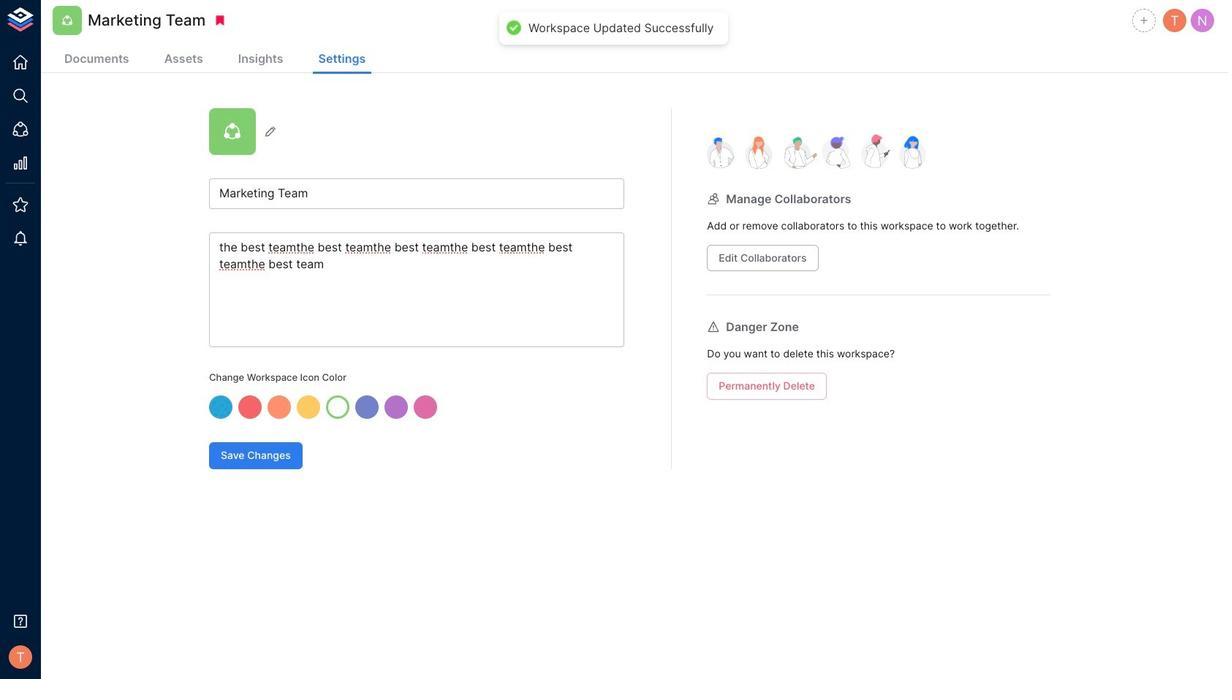 Task type: vqa. For each thing, say whether or not it's contained in the screenshot.
"Search Workspaces..." text box
no



Task type: describe. For each thing, give the bounding box(es) containing it.
Workspace Name text field
[[209, 178, 625, 209]]



Task type: locate. For each thing, give the bounding box(es) containing it.
remove bookmark image
[[214, 14, 227, 27]]

Workspace notes are visible to all members and guests. text field
[[209, 233, 625, 347]]

status
[[529, 20, 714, 36]]



